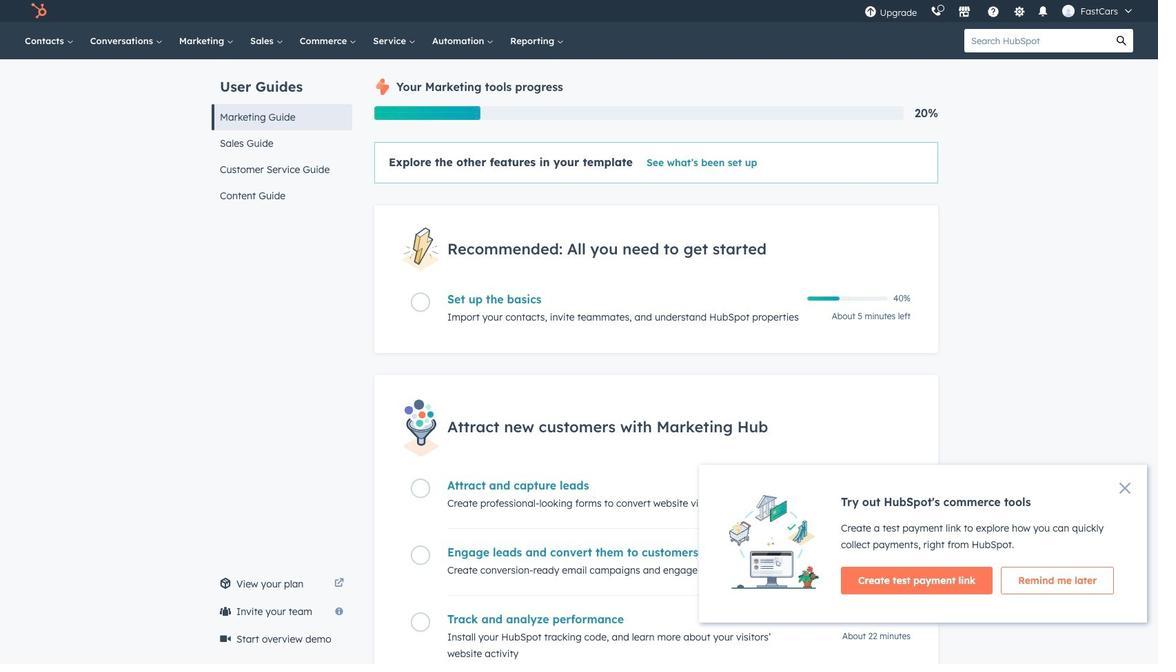 Task type: vqa. For each thing, say whether or not it's contained in the screenshot.
the Conversations menu
no



Task type: describe. For each thing, give the bounding box(es) containing it.
[object object] complete progress bar
[[808, 297, 840, 301]]

Search HubSpot search field
[[965, 29, 1111, 52]]

2 link opens in a new window image from the top
[[335, 579, 344, 589]]



Task type: locate. For each thing, give the bounding box(es) containing it.
marketplaces image
[[959, 6, 972, 19]]

link opens in a new window image
[[335, 576, 344, 593], [335, 579, 344, 589]]

progress bar
[[375, 106, 481, 120]]

user guides element
[[212, 59, 352, 209]]

close image
[[1120, 483, 1131, 494]]

menu
[[858, 0, 1142, 22]]

1 link opens in a new window image from the top
[[335, 576, 344, 593]]

christina overa image
[[1063, 5, 1076, 17]]



